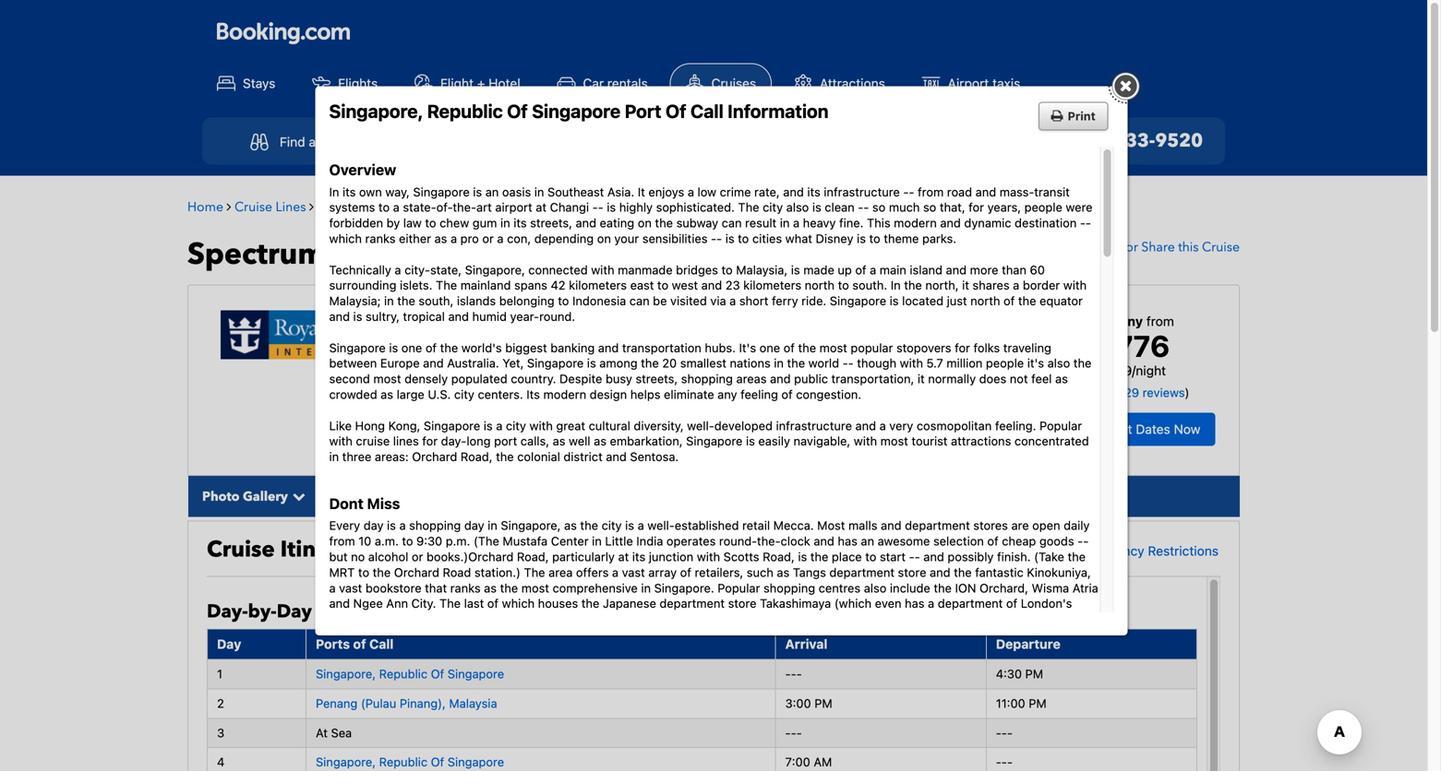 Task type: describe. For each thing, give the bounding box(es) containing it.
1 horizontal spatial vast
[[407, 753, 430, 767]]

in inside technically a city-state, singapore, connected with manmade bridges to malaysia, is made up of a main island and more than 60 surrounding islets. the mainland spans 42 kilometers east to west and 23 kilometers north to south. in the north, it shares a border with malaysia; in the south, islands belonging to indonesia can be visited via a short ferry ride. singapore is located just north of the equator and is sultry, tropical and humid year-round.
[[891, 279, 901, 292]]

modern inside in its own way, singapore is an oasis in southeast asia. it enjoys a low crime rate, and its infrastructure -- from road and mass-transit systems to a state-of-the-art airport at changi -- is highly sophisticated. the city also is clean -- so much so that, for years, people were forbidden by law to chew gum in its streets, and eating on the subway can result in a heavy fine. this modern and dynamic destination -- which ranks either as a pro or a con, depending on your sensibilities -- is to cities what disney is to theme parks.
[[894, 216, 937, 230]]

as right calls, at left bottom
[[553, 435, 565, 448]]

main
[[880, 263, 906, 277]]

singapore down car
[[532, 100, 621, 122]]

as up 'center'
[[564, 519, 577, 533]]

south.
[[852, 279, 887, 292]]

1 vertical spatial vast
[[339, 581, 362, 595]]

crowded
[[329, 388, 377, 402]]

0 horizontal spatial great
[[483, 706, 512, 720]]

in inside in its own way, singapore is an oasis in southeast asia. it enjoys a low crime rate, and its infrastructure -- from road and mass-transit systems to a state-of-the-art airport at changi -- is highly sophisticated. the city also is clean -- so much so that, for years, people were forbidden by law to chew gum in its streets, and eating on the subway can result in a heavy fine. this modern and dynamic destination -- which ranks either as a pro or a con, depending on your sensibilities -- is to cities what disney is to theme parks.
[[329, 185, 339, 199]]

cruise lines
[[234, 199, 306, 216]]

/
[[1132, 363, 1136, 378]]

pm for 11:00 pm
[[1029, 697, 1047, 711]]

0 vertical spatial esplanade
[[693, 644, 751, 658]]

cultural
[[589, 419, 630, 433]]

ports for ports of call: penang (pulau pinang), malaysia
[[465, 387, 499, 402]]

smallest
[[680, 357, 727, 370]]

seas inside 3 night penang spectrum of the seas
[[561, 332, 593, 352]]

0 horizontal spatial bar
[[1011, 691, 1029, 704]]

singapore, inside dont miss every day is a shopping day in singapore, as the city is a well-established retail mecca. most malls and department stores are open daily from 10 a.m. to 9:30 p.m. (the mustafa center in little india operates round-the-clock and has an awesome selection of cheap goods -- but no alcohol or books.)orchard road, particularly at its junction with scotts road, is the place to start -- and possibly finish. (take the mrt to the orchard road station.) the area offers a vast array of retailers, such as tangs department store and the fantastic kinokuniya, a vast bookstore that ranks as the most comprehensive in singapore. popular shopping centres also include the ion orchard, wisma atria and ngee ann city. the last of which houses the japanese department store takashimaya (which even has a department of london's famed harrods).take time to stroll at boat quay, which is a mixed development of old wharf houses (converted to commercial use -- mainly as restaurants) and modern skyscrapers of international corporations. during the night, boat quay is a bustling spot, with ethnic restaurants serving every type of asian meal.close to boat quay, esplanade -- theatres on the bay is undoubtedly the largest and most comprehensive performance arts venue in singapore. nicknamed the "durian" by the locals, the complex resembles the round, spiky and notoriously pungent southeast asian fruit in its design. located under the distinctive dome-shaped floors are a concert hall, theater, several recital rooms and an arts library, as well as an array of shops and food outlets. esplanade also features an outdoor bar on the roof terrace, orgo, which offers great views overlooking the bay. singapore is flat, so you can get a great view of the city from the  skai bar  on the 70th floor of the swissotel singapore. across the street is a more famous spot for libations: the singapore sling was invented at raffles hotel's  long bar which is one of the most touristy spot in town. singapore's colonial district, which lies roughly between boat quay and the vast raffles city shopping and hotel complex, is full of charm. among the sites that hearken back to the city's english past are the old parliament house, the gorgeous fullerton hotel singapore (which used to be the general post office),
[[501, 519, 561, 533]]

the down islets.
[[397, 294, 415, 308]]

sling
[[943, 722, 971, 736]]

3 for 3 night penang spectrum of the seas
[[451, 305, 463, 331]]

reviews
[[1143, 386, 1185, 400]]

the up 3.8
[[1074, 357, 1092, 370]]

of down "located"
[[661, 691, 672, 704]]

itinerary inside dropdown button
[[335, 488, 388, 506]]

attractions link
[[779, 64, 900, 103]]

a right get
[[847, 706, 854, 720]]

gum
[[473, 216, 497, 230]]

embarkation,
[[610, 435, 683, 448]]

2 horizontal spatial singapore.
[[654, 581, 714, 595]]

pm for 4:30 pm
[[1025, 667, 1043, 681]]

save or share this cruise
[[1095, 239, 1240, 256]]

bridges
[[676, 263, 718, 277]]

with up indonesia
[[591, 263, 614, 277]]

0 horizontal spatial north
[[805, 279, 835, 292]]

hearken
[[874, 753, 919, 767]]

1 vertical spatial offers
[[447, 706, 479, 720]]

shaped
[[841, 675, 882, 689]]

0 horizontal spatial singapore.
[[500, 722, 561, 736]]

largest
[[991, 644, 1030, 658]]

call inside spectrum of the seas main content
[[369, 637, 394, 652]]

and down changi
[[576, 216, 596, 230]]

stroll
[[491, 613, 518, 626]]

a right via
[[730, 294, 736, 308]]

2 horizontal spatial road,
[[763, 550, 795, 564]]

0 vertical spatial raffles
[[329, 737, 368, 751]]

info circle image
[[1004, 542, 1029, 560]]

malaysia,
[[736, 263, 788, 277]]

0 horizontal spatial (pulau
[[361, 697, 396, 711]]

ride.
[[802, 294, 827, 308]]

colonial inside like hong kong, singapore is a city with great cultural diversity, well-developed infrastructure and a very cosmopolitan feeling. popular with cruise lines for day-long port calls, as well as embarkation, singapore is easily navigable, with most tourist attractions concentrated in three areas: orchard road, the colonial district and sentosa.
[[517, 450, 560, 464]]

angle right image
[[418, 200, 422, 213]]

during
[[762, 628, 800, 642]]

1 vertical spatial arts
[[489, 691, 511, 704]]

and up years,
[[976, 185, 996, 199]]

it inside technically a city-state, singapore, connected with manmade bridges to malaysia, is made up of a main island and more than 60 surrounding islets. the mainland spans 42 kilometers east to west and 23 kilometers north to south. in the north, it shares a border with malaysia; in the south, islands belonging to indonesia can be visited via a short ferry ride. singapore is located just north of the equator and is sultry, tropical and humid year-round.
[[962, 279, 969, 292]]

populated
[[451, 372, 507, 386]]

a left con,
[[497, 232, 504, 246]]

0 horizontal spatial one
[[401, 341, 422, 355]]

singapore, down sea
[[316, 756, 376, 770]]

with up the retailers,
[[697, 550, 720, 564]]

old
[[371, 769, 391, 772]]

between inside dont miss every day is a shopping day in singapore, as the city is a well-established retail mecca. most malls and department stores are open daily from 10 a.m. to 9:30 p.m. (the mustafa center in little india operates round-the-clock and has an awesome selection of cheap goods -- but no alcohol or books.)orchard road, particularly at its junction with scotts road, is the place to start -- and possibly finish. (take the mrt to the orchard road station.) the area offers a vast array of retailers, such as tangs department store and the fantastic kinokuniya, a vast bookstore that ranks as the most comprehensive in singapore. popular shopping centres also include the ion orchard, wisma atria and ngee ann city. the last of which houses the japanese department store takashimaya (which even has a department of london's famed harrods).take time to stroll at boat quay, which is a mixed development of old wharf houses (converted to commercial use -- mainly as restaurants) and modern skyscrapers of international corporations. during the night, boat quay is a bustling spot, with ethnic restaurants serving every type of asian meal.close to boat quay, esplanade -- theatres on the bay is undoubtedly the largest and most comprehensive performance arts venue in singapore. nicknamed the "durian" by the locals, the complex resembles the round, spiky and notoriously pungent southeast asian fruit in its design. located under the distinctive dome-shaped floors are a concert hall, theater, several recital rooms and an arts library, as well as an array of shops and food outlets. esplanade also features an outdoor bar on the roof terrace, orgo, which offers great views overlooking the bay. singapore is flat, so you can get a great view of the city from the  skai bar  on the 70th floor of the swissotel singapore. across the street is a more famous spot for libations: the singapore sling was invented at raffles hotel's  long bar which is one of the most touristy spot in town. singapore's colonial district, which lies roughly between boat quay and the vast raffles city shopping and hotel complex, is full of charm. among the sites that hearken back to the city's english past are the old parliament house, the gorgeous fullerton hotel singapore (which used to be the general post office),
[[991, 737, 1039, 751]]

house,
[[457, 769, 496, 772]]

great inside like hong kong, singapore is a city with great cultural diversity, well-developed infrastructure and a very cosmopolitan feeling. popular with cruise lines for day-long port calls, as well as embarkation, singapore is easily navigable, with most tourist attractions concentrated in three areas: orchard road, the colonial district and sentosa.
[[556, 419, 585, 433]]

to down international
[[615, 644, 626, 658]]

district,
[[842, 737, 884, 751]]

1 horizontal spatial are
[[921, 675, 938, 689]]

bay
[[860, 644, 881, 658]]

of up eliminate
[[689, 367, 704, 383]]

in up what
[[780, 216, 790, 230]]

2 vertical spatial are
[[329, 769, 347, 772]]

border
[[1023, 279, 1060, 292]]

the left "old"
[[350, 769, 368, 772]]

every
[[440, 644, 471, 658]]

0 vertical spatial are
[[1011, 519, 1029, 533]]

bay.
[[639, 706, 662, 720]]

an inside in its own way, singapore is an oasis in southeast asia. it enjoys a low crime rate, and its infrastructure -- from road and mass-transit systems to a state-of-the-art airport at changi -- is highly sophisticated. the city also is clean -- so much so that, for years, people were forbidden by law to chew gum in its streets, and eating on the subway can result in a heavy fine. this modern and dynamic destination -- which ranks either as a pro or a con, depending on your sensibilities -- is to cities what disney is to theme parks.
[[485, 185, 499, 199]]

most
[[817, 519, 845, 533]]

of right feeling
[[781, 388, 793, 402]]

malaysia;
[[329, 294, 381, 308]]

1 vertical spatial array
[[629, 691, 658, 704]]

use
[[1031, 613, 1051, 626]]

4:30 pm
[[996, 667, 1043, 681]]

dome-
[[804, 675, 841, 689]]

age and pregnancy restrictions link
[[1004, 542, 1219, 560]]

chevron up image
[[388, 490, 406, 503]]

map marker image
[[453, 387, 460, 400]]

of down forbidden
[[332, 235, 362, 275]]

day-by-day itinerary:
[[207, 599, 398, 625]]

fine.
[[839, 216, 864, 230]]

and up awesome
[[881, 519, 902, 533]]

0 horizontal spatial quay
[[329, 753, 358, 767]]

with inside the singapore is one of the world's biggest banking and transportation hubs. it's one of the most popular stopovers for folks traveling between europe and australia. yet, singapore is among the 20 smallest nations in the world -- though with 5.7 million people it's also the second most densely populated country. despite busy streets, shopping areas and public transportation, it normally does not feel as crowded as large u.s. city centers. its modern design helps eliminate any feeling of congestion.
[[900, 357, 923, 370]]

4:30
[[996, 667, 1022, 681]]

a inside navigation
[[309, 134, 316, 150]]

retail
[[742, 519, 770, 533]]

and down most
[[814, 535, 834, 548]]

the up located
[[904, 279, 922, 292]]

2
[[217, 697, 224, 711]]

despite
[[560, 372, 602, 386]]

fruit
[[538, 675, 561, 689]]

people inside in its own way, singapore is an oasis in southeast asia. it enjoys a low crime rate, and its infrastructure -- from road and mass-transit systems to a state-of-the-art airport at changi -- is highly sophisticated. the city also is clean -- so much so that, for years, people were forbidden by law to chew gum in its streets, and eating on the subway can result in a heavy fine. this modern and dynamic destination -- which ranks either as a pro or a con, depending on your sensibilities -- is to cities what disney is to theme parks.
[[1024, 201, 1063, 214]]

republic down hotel's
[[379, 756, 428, 770]]

2 kilometers from the left
[[743, 279, 801, 292]]

2 horizontal spatial so
[[923, 201, 936, 214]]

to down roughly
[[952, 753, 963, 767]]

1 horizontal spatial day
[[277, 599, 312, 625]]

0 vertical spatial store
[[898, 566, 926, 580]]

(take
[[1034, 550, 1064, 564]]

floors
[[886, 675, 918, 689]]

2 vertical spatial penang
[[316, 697, 358, 711]]

2 day from the left
[[464, 519, 484, 533]]

singapore down "type"
[[448, 667, 504, 681]]

orchard inside like hong kong, singapore is a city with great cultural diversity, well-developed infrastructure and a very cosmopolitan feeling. popular with cruise lines for day-long port calls, as well as embarkation, singapore is easily navigable, with most tourist attractions concentrated in three areas: orchard road, the colonial district and sentosa.
[[412, 450, 457, 464]]

flight + hotel link
[[400, 64, 535, 103]]

singapore down full
[[662, 769, 719, 772]]

0 vertical spatial pinang),
[[640, 387, 689, 402]]

cruise inside like hong kong, singapore is a city with great cultural diversity, well-developed infrastructure and a very cosmopolitan feeling. popular with cruise lines for day-long port calls, as well as embarkation, singapore is easily navigable, with most tourist attractions concentrated in three areas: orchard road, the colonial district and sentosa.
[[356, 435, 390, 448]]

0 vertical spatial array
[[648, 566, 677, 580]]

print link
[[1039, 102, 1108, 131]]

find
[[280, 134, 305, 150]]

the down across in the bottom of the page
[[552, 737, 571, 751]]

a down way,
[[393, 201, 400, 214]]

in up the (the
[[488, 519, 497, 533]]

helps
[[630, 388, 661, 402]]

the inside in its own way, singapore is an oasis in southeast asia. it enjoys a low crime rate, and its infrastructure -- from road and mass-transit systems to a state-of-the-art airport at changi -- is highly sophisticated. the city also is clean -- so much so that, for years, people were forbidden by law to chew gum in its streets, and eating on the subway can result in a heavy fine. this modern and dynamic destination -- which ranks either as a pro or a con, depending on your sensibilities -- is to cities what disney is to theme parks.
[[738, 201, 759, 214]]

and up famed
[[329, 597, 350, 611]]

in up full
[[679, 737, 689, 751]]

cruise inside "travel menu" navigation
[[319, 134, 355, 150]]

and up the densely
[[423, 357, 444, 370]]

performance
[[418, 659, 489, 673]]

to down result
[[738, 232, 749, 246]]

start
[[880, 550, 906, 564]]

department up mixed
[[660, 597, 725, 611]]

singapore up day-
[[424, 419, 480, 433]]

most down europe
[[373, 372, 401, 386]]

0 vertical spatial hotel
[[489, 76, 520, 91]]

highly
[[619, 201, 653, 214]]

modern inside dont miss every day is a shopping day in singapore, as the city is a well-established retail mecca. most malls and department stores are open daily from 10 a.m. to 9:30 p.m. (the mustafa center in little india operates round-the-clock and has an awesome selection of cheap goods -- but no alcohol or books.)orchard road, particularly at its junction with scotts road, is the place to start -- and possibly finish. (take the mrt to the orchard road station.) the area offers a vast array of retailers, such as tangs department store and the fantastic kinokuniya, a vast bookstore that ranks as the most comprehensive in singapore. popular shopping centres also include the ion orchard, wisma atria and ngee ann city. the last of which houses the japanese department store takashimaya (which even has a department of london's famed harrods).take time to stroll at boat quay, which is a mixed development of old wharf houses (converted to commercial use -- mainly as restaurants) and modern skyscrapers of international corporations. during the night, boat quay is a bustling spot, with ethnic restaurants serving every type of asian meal.close to boat quay, esplanade -- theatres on the bay is undoubtedly the largest and most comprehensive performance arts venue in singapore. nicknamed the "durian" by the locals, the complex resembles the round, spiky and notoriously pungent southeast asian fruit in its design. located under the distinctive dome-shaped floors are a concert hall, theater, several recital rooms and an arts library, as well as an array of shops and food outlets. esplanade also features an outdoor bar on the roof terrace, orgo, which offers great views overlooking the bay. singapore is flat, so you can get a great view of the city from the  skai bar  on the 70th floor of the swissotel singapore. across the street is a more famous spot for libations: the singapore sling was invented at raffles hotel's  long bar which is one of the most touristy spot in town. singapore's colonial district, which lies roughly between boat quay and the vast raffles city shopping and hotel complex, is full of charm. among the sites that hearken back to the city's english past are the old parliament house, the gorgeous fullerton hotel singapore (which used to be the general post office),
[[480, 628, 523, 642]]

clock
[[781, 535, 810, 548]]

the right asia.
[[637, 199, 656, 216]]

southeast inside dont miss every day is a shopping day in singapore, as the city is a well-established retail mecca. most malls and department stores are open daily from 10 a.m. to 9:30 p.m. (the mustafa center in little india operates round-the-clock and has an awesome selection of cheap goods -- but no alcohol or books.)orchard road, particularly at its junction with scotts road, is the place to start -- and possibly finish. (take the mrt to the orchard road station.) the area offers a vast array of retailers, such as tangs department store and the fantastic kinokuniya, a vast bookstore that ranks as the most comprehensive in singapore. popular shopping centres also include the ion orchard, wisma atria and ngee ann city. the last of which houses the japanese department store takashimaya (which even has a department of london's famed harrods).take time to stroll at boat quay, which is a mixed development of old wharf houses (converted to commercial use -- mainly as restaurants) and modern skyscrapers of international corporations. during the night, boat quay is a bustling spot, with ethnic restaurants serving every type of asian meal.close to boat quay, esplanade -- theatres on the bay is undoubtedly the largest and most comprehensive performance arts venue in singapore. nicknamed the "durian" by the locals, the complex resembles the round, spiky and notoriously pungent southeast asian fruit in its design. located under the distinctive dome-shaped floors are a concert hall, theater, several recital rooms and an arts library, as well as an array of shops and food outlets. esplanade also features an outdoor bar on the roof terrace, orgo, which offers great views overlooking the bay. singapore is flat, so you can get a great view of the city from the  skai bar  on the 70th floor of the swissotel singapore. across the street is a more famous spot for libations: the singapore sling was invented at raffles hotel's  long bar which is one of the most touristy spot in town. singapore's colonial district, which lies roughly between boat quay and the vast raffles city shopping and hotel complex, is full of charm. among the sites that hearken back to the city's english past are the old parliament house, the gorgeous fullerton hotel singapore (which used to be the general post office),
[[444, 675, 501, 689]]

a down resembles
[[942, 675, 948, 689]]

most down across in the bottom of the page
[[574, 737, 602, 751]]

1 vertical spatial asian
[[504, 675, 535, 689]]

0 vertical spatial malaysia
[[693, 387, 744, 402]]

1 vertical spatial day
[[217, 637, 241, 652]]

0 vertical spatial (which
[[834, 597, 872, 611]]

by inside dont miss every day is a shopping day in singapore, as the city is a well-established retail mecca. most malls and department stores are open daily from 10 a.m. to 9:30 p.m. (the mustafa center in little india operates round-the-clock and has an awesome selection of cheap goods -- but no alcohol or books.)orchard road, particularly at its junction with scotts road, is the place to start -- and possibly finish. (take the mrt to the orchard road station.) the area offers a vast array of retailers, such as tangs department store and the fantastic kinokuniya, a vast bookstore that ranks as the most comprehensive in singapore. popular shopping centres also include the ion orchard, wisma atria and ngee ann city. the last of which houses the japanese department store takashimaya (which even has a department of london's famed harrods).take time to stroll at boat quay, which is a mixed development of old wharf houses (converted to commercial use -- mainly as restaurants) and modern skyscrapers of international corporations. during the night, boat quay is a bustling spot, with ethnic restaurants serving every type of asian meal.close to boat quay, esplanade -- theatres on the bay is undoubtedly the largest and most comprehensive performance arts venue in singapore. nicknamed the "durian" by the locals, the complex resembles the round, spiky and notoriously pungent southeast asian fruit in its design. located under the distinctive dome-shaped floors are a concert hall, theater, several recital rooms and an arts library, as well as an array of shops and food outlets. esplanade also features an outdoor bar on the roof terrace, orgo, which offers great views overlooking the bay. singapore is flat, so you can get a great view of the city from the  skai bar  on the 70th floor of the swissotel singapore. across the street is a more famous spot for libations: the singapore sling was invented at raffles hotel's  long bar which is one of the most touristy spot in town. singapore's colonial district, which lies roughly between boat quay and the vast raffles city shopping and hotel complex, is full of charm. among the sites that hearken back to the city's english past are the old parliament house, the gorgeous fullerton hotel singapore (which used to be the general post office),
[[770, 659, 783, 673]]

2 horizontal spatial one
[[759, 341, 780, 355]]

0 horizontal spatial (which
[[722, 769, 760, 772]]

as inside in its own way, singapore is an oasis in southeast asia. it enjoys a low crime rate, and its infrastructure -- from road and mass-transit systems to a state-of-the-art airport at changi -- is highly sophisticated. the city also is clean -- so much so that, for years, people were forbidden by law to chew gum in its streets, and eating on the subway can result in a heavy fine. this modern and dynamic destination -- which ranks either as a pro or a con, depending on your sensibilities -- is to cities what disney is to theme parks.
[[434, 232, 447, 246]]

notoriously
[[329, 675, 391, 689]]

by-
[[248, 599, 277, 625]]

0 vertical spatial spot
[[761, 722, 786, 736]]

also inside in its own way, singapore is an oasis in southeast asia. it enjoys a low crime rate, and its infrastructure -- from road and mass-transit systems to a state-of-the-art airport at changi -- is highly sophisticated. the city also is clean -- so much so that, for years, people were forbidden by law to chew gum in its streets, and eating on the subway can result in a heavy fine. this modern and dynamic destination -- which ranks either as a pro or a con, depending on your sensibilities -- is to cities what disney is to theme parks.
[[786, 201, 809, 214]]

the up street
[[618, 706, 636, 720]]

spot,
[[991, 628, 1019, 642]]

overview
[[329, 161, 396, 179]]

1 horizontal spatial quay,
[[658, 644, 690, 658]]

visited
[[670, 294, 707, 308]]

singapore's
[[726, 737, 792, 751]]

cruise for cruise itinerary
[[207, 535, 275, 565]]

a down than
[[1013, 279, 1020, 292]]

venue
[[518, 659, 551, 673]]

29
[[1125, 386, 1139, 400]]

with down use
[[1022, 628, 1046, 642]]

home
[[187, 199, 223, 216]]

art
[[476, 201, 492, 214]]

0 vertical spatial (pulau
[[599, 387, 637, 402]]

0 vertical spatial asian
[[517, 644, 547, 658]]

its up systems at the top
[[343, 185, 356, 199]]

the up touristy at left bottom
[[605, 722, 623, 736]]

for inside the singapore is one of the world's biggest banking and transportation hubs. it's one of the most popular stopovers for folks traveling between europe and australia. yet, singapore is among the 20 smallest nations in the world -- though with 5.7 million people it's also the second most densely populated country. despite busy streets, shopping areas and public transportation, it normally does not feel as crowded as large u.s. city centers. its modern design helps eliminate any feeling of congestion.
[[955, 341, 970, 355]]

the- inside in its own way, singapore is an oasis in southeast asia. it enjoys a low crime rate, and its infrastructure -- from road and mass-transit systems to a state-of-the-art airport at changi -- is highly sophisticated. the city also is clean -- so much so that, for years, people were forbidden by law to chew gum in its streets, and eating on the subway can result in a heavy fine. this modern and dynamic destination -- which ranks either as a pro or a con, depending on your sensibilities -- is to cities what disney is to theme parks.
[[453, 201, 476, 214]]

9:30
[[416, 535, 442, 548]]

now
[[1174, 422, 1201, 437]]

operates
[[667, 535, 716, 548]]

globe image
[[451, 368, 462, 381]]

0 vertical spatial that
[[425, 581, 447, 595]]

0 horizontal spatial houses
[[538, 597, 578, 611]]

seas up con,
[[523, 199, 550, 216]]

popular inside like hong kong, singapore is a city with great cultural diversity, well-developed infrastructure and a very cosmopolitan feeling. popular with cruise lines for day-long port calls, as well as embarkation, singapore is easily navigable, with most tourist attractions concentrated in three areas: orchard road, the colonial district and sentosa.
[[1040, 419, 1082, 433]]

singapore, republic of singapore link for 4
[[316, 756, 504, 770]]

department up selection
[[905, 519, 970, 533]]

the up sling
[[933, 706, 951, 720]]

and right rooms
[[448, 691, 469, 704]]

republic inside dialog
[[427, 100, 503, 122]]

can inside technically a city-state, singapore, connected with manmade bridges to malaysia, is made up of a main island and more than 60 surrounding islets. the mainland spans 42 kilometers east to west and 23 kilometers north to south. in the north, it shares a border with malaysia; in the south, islands belonging to indonesia can be visited via a short ferry ride. singapore is located just north of the equator and is sultry, tropical and humid year-round.
[[629, 294, 650, 308]]

in right oasis
[[534, 185, 544, 199]]

boat up "english"
[[1042, 737, 1068, 751]]

pungent
[[395, 675, 441, 689]]

at inside in its own way, singapore is an oasis in southeast asia. it enjoys a low crime rate, and its infrastructure -- from road and mass-transit systems to a state-of-the-art airport at changi -- is highly sophisticated. the city also is clean -- so much so that, for years, people were forbidden by law to chew gum in its streets, and eating on the subway can result in a heavy fine. this modern and dynamic destination -- which ranks either as a pro or a con, depending on your sensibilities -- is to cities what disney is to theme parks.
[[536, 201, 547, 214]]

city inside in its own way, singapore is an oasis in southeast asia. it enjoys a low crime rate, and its infrastructure -- from road and mass-transit systems to a state-of-the-art airport at changi -- is highly sophisticated. the city also is clean -- so much so that, for years, people were forbidden by law to chew gum in its streets, and eating on the subway can result in a heavy fine. this modern and dynamic destination -- which ranks either as a pro or a con, depending on your sensibilities -- is to cities what disney is to theme parks.
[[763, 201, 783, 214]]

0 horizontal spatial quay,
[[565, 613, 596, 626]]

caribbean
[[352, 199, 414, 216]]

and up include
[[930, 566, 951, 580]]

singapore, republic of singapore link for 1
[[316, 667, 504, 681]]

a down mrt
[[329, 581, 336, 595]]

of up long
[[408, 722, 420, 736]]

the down wharf
[[803, 628, 821, 642]]

3 for 3
[[217, 726, 224, 740]]

day-
[[207, 599, 248, 625]]

own
[[359, 185, 382, 199]]

1 horizontal spatial road,
[[517, 550, 549, 564]]

streets, inside the singapore is one of the world's biggest banking and transportation hubs. it's one of the most popular stopovers for folks traveling between europe and australia. yet, singapore is among the 20 smallest nations in the world -- though with 5.7 million people it's also the second most densely populated country. despite busy streets, shopping areas and public transportation, it normally does not feel as crowded as large u.s. city centers. its modern design helps eliminate any feeling of congestion.
[[636, 372, 678, 386]]

and up north,
[[946, 263, 967, 277]]

singapore, republic of singapore port of call information
[[329, 100, 829, 122]]

1 vertical spatial north
[[970, 294, 1000, 308]]

singapore inside in its own way, singapore is an oasis in southeast asia. it enjoys a low crime rate, and its infrastructure -- from road and mass-transit systems to a state-of-the-art airport at changi -- is highly sophisticated. the city also is clean -- so much so that, for years, people were forbidden by law to chew gum in its streets, and eating on the subway can result in a heavy fine. this modern and dynamic destination -- which ranks either as a pro or a con, depending on your sensibilities -- is to cities what disney is to theme parks.
[[413, 185, 470, 199]]

--- left "english"
[[996, 756, 1013, 770]]

1 vertical spatial spectrum of the seas
[[187, 235, 490, 275]]

the down station.)
[[500, 581, 518, 595]]

infrastructure inside like hong kong, singapore is a city with great cultural diversity, well-developed infrastructure and a very cosmopolitan feeling. popular with cruise lines for day-long port calls, as well as embarkation, singapore is easily navigable, with most tourist attractions concentrated in three areas: orchard road, the colonial district and sentosa.
[[776, 419, 852, 433]]

the up 'ion'
[[954, 566, 972, 580]]

the down hotel's
[[385, 753, 403, 767]]

select          dates now
[[1095, 422, 1201, 437]]

city inside like hong kong, singapore is a city with great cultural diversity, well-developed infrastructure and a very cosmopolitan feeling. popular with cruise lines for day-long port calls, as well as embarkation, singapore is easily navigable, with most tourist attractions concentrated in three areas: orchard road, the colonial district and sentosa.
[[506, 419, 526, 433]]

republic up helps
[[634, 367, 686, 383]]

save
[[1095, 239, 1122, 256]]

singapore inside technically a city-state, singapore, connected with manmade bridges to malaysia, is made up of a main island and more than 60 surrounding islets. the mainland spans 42 kilometers east to west and 23 kilometers north to south. in the north, it shares a border with malaysia; in the south, islands belonging to indonesia can be visited via a short ferry ride. singapore is located just north of the equator and is sultry, tropical and humid year-round.
[[830, 294, 886, 308]]

wharf
[[806, 613, 838, 626]]

the down transportation
[[641, 357, 659, 370]]

$776
[[1097, 329, 1170, 364]]

con,
[[507, 232, 531, 246]]

1 vertical spatial malaysia
[[449, 697, 497, 711]]

to up bustling
[[948, 613, 959, 626]]

to down last
[[476, 613, 487, 626]]

calls,
[[521, 435, 549, 448]]

an down malls in the right of the page
[[861, 535, 874, 548]]

balcony
[[1092, 314, 1143, 329]]

years,
[[987, 201, 1021, 214]]

bustling
[[943, 628, 987, 642]]

commercial
[[963, 613, 1027, 626]]

very
[[889, 419, 913, 433]]

which inside in its own way, singapore is an oasis in southeast asia. it enjoys a low crime rate, and its infrastructure -- from road and mass-transit systems to a state-of-the-art airport at changi -- is highly sophisticated. the city also is clean -- so much so that, for years, people were forbidden by law to chew gum in its streets, and eating on the subway can result in a heavy fine. this modern and dynamic destination -- which ranks either as a pro or a con, depending on your sensibilities -- is to cities what disney is to theme parks.
[[329, 232, 362, 246]]

most up the world at the top right of the page
[[820, 341, 847, 355]]

1 horizontal spatial bar
[[1059, 706, 1077, 720]]

well- inside like hong kong, singapore is a city with great cultural diversity, well-developed infrastructure and a very cosmopolitan feeling. popular with cruise lines for day-long port calls, as well as embarkation, singapore is easily navigable, with most tourist attractions concentrated in three areas: orchard road, the colonial district and sentosa.
[[687, 419, 714, 433]]

as down station.)
[[484, 581, 497, 595]]

1 vertical spatial cruise
[[1202, 239, 1240, 256]]

to right a.m.
[[402, 535, 413, 548]]

0 vertical spatial comprehensive
[[553, 581, 638, 595]]

spectrum up eating
[[562, 199, 619, 216]]

in its own way, singapore is an oasis in southeast asia. it enjoys a low crime rate, and its infrastructure -- from road and mass-transit systems to a state-of-the-art airport at changi -- is highly sophisticated. the city also is clean -- so much so that, for years, people were forbidden by law to chew gum in its streets, and eating on the subway can result in a heavy fine. this modern and dynamic destination -- which ranks either as a pro or a con, depending on your sensibilities -- is to cities what disney is to theme parks.
[[329, 185, 1093, 246]]

of up the densely
[[425, 341, 437, 355]]

spectrum inside 3 night penang spectrum of the seas
[[451, 332, 515, 352]]

the down alcohol at the left bottom of page
[[373, 566, 391, 580]]

from down every
[[329, 535, 355, 548]]

also down floors
[[871, 691, 894, 704]]

boat up bay
[[859, 628, 885, 642]]

indonesia
[[572, 294, 626, 308]]

which up city
[[465, 737, 498, 751]]

kong,
[[388, 419, 420, 433]]

as down fruit
[[555, 691, 568, 704]]

1 horizontal spatial esplanade
[[810, 691, 868, 704]]

the up the world at the top right of the page
[[798, 341, 816, 355]]

0 horizontal spatial comprehensive
[[329, 659, 414, 673]]

mecca.
[[773, 519, 814, 533]]

night
[[1136, 363, 1166, 378]]

million
[[947, 357, 983, 370]]

angle right image for cruise lines
[[309, 200, 314, 213]]

1 vertical spatial has
[[905, 597, 925, 611]]

the down the "night,"
[[839, 644, 857, 658]]

an down design.
[[612, 691, 626, 704]]

5.7
[[927, 357, 943, 370]]

modern inside the singapore is one of the world's biggest banking and transportation hubs. it's one of the most popular stopovers for folks traveling between europe and australia. yet, singapore is among the 20 smallest nations in the world -- though with 5.7 million people it's also the second most densely populated country. despite busy streets, shopping areas and public transportation, it normally does not feel as crowded as large u.s. city centers. its modern design helps eliminate any feeling of congestion.
[[543, 388, 586, 402]]

mixed
[[658, 613, 691, 626]]

a down the chew
[[451, 232, 457, 246]]

mainland
[[460, 279, 511, 292]]

the up under
[[697, 659, 715, 673]]

southeast inside in its own way, singapore is an oasis in southeast asia. it enjoys a low crime rate, and its infrastructure -- from road and mass-transit systems to a state-of-the-art airport at changi -- is highly sophisticated. the city also is clean -- so much so that, for years, people were forbidden by law to chew gum in its streets, and eating on the subway can result in a heavy fine. this modern and dynamic destination -- which ranks either as a pro or a con, depending on your sensibilities -- is to cities what disney is to theme parks.
[[547, 185, 604, 199]]

also inside the singapore is one of the world's biggest banking and transportation hubs. it's one of the most popular stopovers for folks traveling between europe and australia. yet, singapore is among the 20 smallest nations in the world -- though with 5.7 million people it's also the second most densely populated country. despite busy streets, shopping areas and public transportation, it normally does not feel as crowded as large u.s. city centers. its modern design helps eliminate any feeling of congestion.
[[1048, 357, 1070, 370]]

islands
[[457, 294, 496, 308]]

and up via
[[701, 279, 722, 292]]

well inside like hong kong, singapore is a city with great cultural diversity, well-developed infrastructure and a very cosmopolitan feeling. popular with cruise lines for day-long port calls, as well as embarkation, singapore is easily navigable, with most tourist attractions concentrated in three areas: orchard road, the colonial district and sentosa.
[[569, 435, 590, 448]]

one inside dont miss every day is a shopping day in singapore, as the city is a well-established retail mecca. most malls and department stores are open daily from 10 a.m. to 9:30 p.m. (the mustafa center in little india operates round-the-clock and has an awesome selection of cheap goods -- but no alcohol or books.)orchard road, particularly at its junction with scotts road, is the place to start -- and possibly finish. (take the mrt to the orchard road station.) the area offers a vast array of retailers, such as tangs department store and the fantastic kinokuniya, a vast bookstore that ranks as the most comprehensive in singapore. popular shopping centres also include the ion orchard, wisma atria and ngee ann city. the last of which houses the japanese department store takashimaya (which even has a department of london's famed harrods).take time to stroll at boat quay, which is a mixed development of old wharf houses (converted to commercial use -- mainly as restaurants) and modern skyscrapers of international corporations. during the night, boat quay is a bustling spot, with ethnic restaurants serving every type of asian meal.close to boat quay, esplanade -- theatres on the bay is undoubtedly the largest and most comprehensive performance arts venue in singapore. nicknamed the "durian" by the locals, the complex resembles the round, spiky and notoriously pungent southeast asian fruit in its design. located under the distinctive dome-shaped floors are a concert hall, theater, several recital rooms and an arts library, as well as an array of shops and food outlets. esplanade also features an outdoor bar on the roof terrace, orgo, which offers great views overlooking the bay. singapore is flat, so you can get a great view of the city from the  skai bar  on the 70th floor of the swissotel singapore. across the street is a more famous spot for libations: the singapore sling was invented at raffles hotel's  long bar which is one of the most touristy spot in town. singapore's colonial district, which lies roughly between boat quay and the vast raffles city shopping and hotel complex, is full of charm. among the sites that hearken back to the city's english past are the old parliament house, the gorgeous fullerton hotel singapore (which used to be the general post office),
[[514, 737, 535, 751]]

the down law
[[370, 235, 417, 275]]

0 vertical spatial quay
[[888, 628, 917, 642]]

angle right image for spectrum of the seas
[[554, 200, 558, 213]]

with up equator
[[1063, 279, 1087, 292]]

of up 'gum'
[[486, 199, 498, 216]]

pm for 3:00 pm
[[815, 697, 832, 711]]

the- inside dont miss every day is a shopping day in singapore, as the city is a well-established retail mecca. most malls and department stores are open daily from 10 a.m. to 9:30 p.m. (the mustafa center in little india operates round-the-clock and has an awesome selection of cheap goods -- but no alcohol or books.)orchard road, particularly at its junction with scotts road, is the place to start -- and possibly finish. (take the mrt to the orchard road station.) the area offers a vast array of retailers, such as tangs department store and the fantastic kinokuniya, a vast bookstore that ranks as the most comprehensive in singapore. popular shopping centres also include the ion orchard, wisma atria and ngee ann city. the last of which houses the japanese department store takashimaya (which even has a department of london's famed harrods).take time to stroll at boat quay, which is a mixed development of old wharf houses (converted to commercial use -- mainly as restaurants) and modern skyscrapers of international corporations. during the night, boat quay is a bustling spot, with ethnic restaurants serving every type of asian meal.close to boat quay, esplanade -- theatres on the bay is undoubtedly the largest and most comprehensive performance arts venue in singapore. nicknamed the "durian" by the locals, the complex resembles the round, spiky and notoriously pungent southeast asian fruit in its design. located under the distinctive dome-shaped floors are a concert hall, theater, several recital rooms and an arts library, as well as an array of shops and food outlets. esplanade also features an outdoor bar on the roof terrace, orgo, which offers great views overlooking the bay. singapore is flat, so you can get a great view of the city from the  skai bar  on the 70th floor of the swissotel singapore. across the street is a more famous spot for libations: the singapore sling was invented at raffles hotel's  long bar which is one of the most touristy spot in town. singapore's colonial district, which lies roughly between boat quay and the vast raffles city shopping and hotel complex, is full of charm. among the sites that hearken back to the city's english past are the old parliament house, the gorgeous fullerton hotel singapore (which used to be the general post office),
[[757, 535, 781, 548]]

0 vertical spatial arts
[[493, 659, 514, 673]]

in up japanese
[[641, 581, 651, 595]]

singapore, inside technically a city-state, singapore, connected with manmade bridges to malaysia, is made up of a main island and more than 60 surrounding islets. the mainland spans 42 kilometers east to west and 23 kilometers north to south. in the north, it shares a border with malaysia; in the south, islands belonging to indonesia can be visited via a short ferry ride. singapore is located just north of the equator and is sultry, tropical and humid year-round.
[[465, 263, 525, 277]]

from inside balcony from $776 $259 / night
[[1146, 314, 1174, 329]]

the inside in its own way, singapore is an oasis in southeast asia. it enjoys a low crime rate, and its infrastructure -- from road and mass-transit systems to a state-of-the-art airport at changi -- is highly sophisticated. the city also is clean -- so much so that, for years, people were forbidden by law to chew gum in its streets, and eating on the subway can result in a heavy fine. this modern and dynamic destination -- which ranks either as a pro or a con, depending on your sensibilities -- is to cities what disney is to theme parks.
[[655, 216, 673, 230]]



Task type: locate. For each thing, give the bounding box(es) containing it.
colonial inside dont miss every day is a shopping day in singapore, as the city is a well-established retail mecca. most malls and department stores are open daily from 10 a.m. to 9:30 p.m. (the mustafa center in little india operates round-the-clock and has an awesome selection of cheap goods -- but no alcohol or books.)orchard road, particularly at its junction with scotts road, is the place to start -- and possibly finish. (take the mrt to the orchard road station.) the area offers a vast array of retailers, such as tangs department store and the fantastic kinokuniya, a vast bookstore that ranks as the most comprehensive in singapore. popular shopping centres also include the ion orchard, wisma atria and ngee ann city. the last of which houses the japanese department store takashimaya (which even has a department of london's famed harrods).take time to stroll at boat quay, which is a mixed development of old wharf houses (converted to commercial use -- mainly as restaurants) and modern skyscrapers of international corporations. during the night, boat quay is a bustling spot, with ethnic restaurants serving every type of asian meal.close to boat quay, esplanade -- theatres on the bay is undoubtedly the largest and most comprehensive performance arts venue in singapore. nicknamed the "durian" by the locals, the complex resembles the round, spiky and notoriously pungent southeast asian fruit in its design. located under the distinctive dome-shaped floors are a concert hall, theater, several recital rooms and an arts library, as well as an array of shops and food outlets. esplanade also features an outdoor bar on the roof terrace, orgo, which offers great views overlooking the bay. singapore is flat, so you can get a great view of the city from the  skai bar  on the 70th floor of the swissotel singapore. across the street is a more famous spot for libations: the singapore sling was invented at raffles hotel's  long bar which is one of the most touristy spot in town. singapore's colonial district, which lies roughly between boat quay and the vast raffles city shopping and hotel complex, is full of charm. among the sites that hearken back to the city's english past are the old parliament house, the gorgeous fullerton hotel singapore (which used to be the general post office),
[[795, 737, 838, 751]]

the up shaped
[[847, 659, 865, 673]]

so left you
[[762, 706, 776, 720]]

well- inside dont miss every day is a shopping day in singapore, as the city is a well-established retail mecca. most malls and department stores are open daily from 10 a.m. to 9:30 p.m. (the mustafa center in little india operates round-the-clock and has an awesome selection of cheap goods -- but no alcohol or books.)orchard road, particularly at its junction with scotts road, is the place to start -- and possibly finish. (take the mrt to the orchard road station.) the area offers a vast array of retailers, such as tangs department store and the fantastic kinokuniya, a vast bookstore that ranks as the most comprehensive in singapore. popular shopping centres also include the ion orchard, wisma atria and ngee ann city. the last of which houses the japanese department store takashimaya (which even has a department of london's famed harrods).take time to stroll at boat quay, which is a mixed development of old wharf houses (converted to commercial use -- mainly as restaurants) and modern skyscrapers of international corporations. during the night, boat quay is a bustling spot, with ethnic restaurants serving every type of asian meal.close to boat quay, esplanade -- theatres on the bay is undoubtedly the largest and most comprehensive performance arts venue in singapore. nicknamed the "durian" by the locals, the complex resembles the round, spiky and notoriously pungent southeast asian fruit in its design. located under the distinctive dome-shaped floors are a concert hall, theater, several recital rooms and an arts library, as well as an array of shops and food outlets. esplanade also features an outdoor bar on the roof terrace, orgo, which offers great views overlooking the bay. singapore is flat, so you can get a great view of the city from the  skai bar  on the 70th floor of the swissotel singapore. across the street is a more famous spot for libations: the singapore sling was invented at raffles hotel's  long bar which is one of the most touristy spot in town. singapore's colonial district, which lies roughly between boat quay and the vast raffles city shopping and hotel complex, is full of charm. among the sites that hearken back to the city's english past are the old parliament house, the gorgeous fullerton hotel singapore (which used to be the general post office),
[[647, 519, 675, 533]]

1 horizontal spatial one
[[514, 737, 535, 751]]

0 horizontal spatial 3
[[217, 726, 224, 740]]

include
[[890, 581, 930, 595]]

store up include
[[898, 566, 926, 580]]

0 horizontal spatial the-
[[453, 201, 476, 214]]

an up 'swissotel'
[[472, 691, 486, 704]]

ports for ports of call
[[316, 637, 350, 652]]

of up meal.close
[[597, 628, 608, 642]]

1 kilometers from the left
[[569, 279, 627, 292]]

u.s.
[[428, 388, 451, 402]]

(pulau down busy at the left of page
[[599, 387, 637, 402]]

singapore, republic of singapore link down long
[[316, 756, 504, 770]]

singapore, republic of singapore link down serving
[[316, 667, 504, 681]]

so inside dont miss every day is a shopping day in singapore, as the city is a well-established retail mecca. most malls and department stores are open daily from 10 a.m. to 9:30 p.m. (the mustafa center in little india operates round-the-clock and has an awesome selection of cheap goods -- but no alcohol or books.)orchard road, particularly at its junction with scotts road, is the place to start -- and possibly finish. (take the mrt to the orchard road station.) the area offers a vast array of retailers, such as tangs department store and the fantastic kinokuniya, a vast bookstore that ranks as the most comprehensive in singapore. popular shopping centres also include the ion orchard, wisma atria and ngee ann city. the last of which houses the japanese department store takashimaya (which even has a department of london's famed harrods).take time to stroll at boat quay, which is a mixed development of old wharf houses (converted to commercial use -- mainly as restaurants) and modern skyscrapers of international corporations. during the night, boat quay is a bustling spot, with ethnic restaurants serving every type of asian meal.close to boat quay, esplanade -- theatres on the bay is undoubtedly the largest and most comprehensive performance arts venue in singapore. nicknamed the "durian" by the locals, the complex resembles the round, spiky and notoriously pungent southeast asian fruit in its design. located under the distinctive dome-shaped floors are a concert hall, theater, several recital rooms and an arts library, as well as an array of shops and food outlets. esplanade also features an outdoor bar on the roof terrace, orgo, which offers great views overlooking the bay. singapore is flat, so you can get a great view of the city from the  skai bar  on the 70th floor of the swissotel singapore. across the street is a more famous spot for libations: the singapore sling was invented at raffles hotel's  long bar which is one of the most touristy spot in town. singapore's colonial district, which lies roughly between boat quay and the vast raffles city shopping and hotel complex, is full of charm. among the sites that hearken back to the city's english past are the old parliament house, the gorgeous fullerton hotel singapore (which used to be the general post office),
[[762, 706, 776, 720]]

ports of call: penang (pulau pinang), malaysia
[[465, 387, 744, 402]]

cosmopolitan
[[917, 419, 992, 433]]

a up 'port'
[[496, 419, 503, 433]]

1 vertical spatial ports
[[316, 637, 350, 652]]

0 vertical spatial singapore, republic of singapore link
[[316, 667, 504, 681]]

subway
[[676, 216, 718, 230]]

1 vertical spatial people
[[986, 357, 1024, 370]]

home link
[[187, 199, 223, 216]]

boat
[[536, 613, 562, 626], [859, 628, 885, 642], [629, 644, 655, 658], [1042, 737, 1068, 751]]

+
[[477, 76, 485, 91]]

1 vertical spatial cruise
[[356, 435, 390, 448]]

1 horizontal spatial by
[[770, 659, 783, 673]]

of down the stores
[[987, 535, 999, 548]]

call down the cruises
[[691, 100, 724, 122]]

this
[[1178, 239, 1199, 256]]

0 horizontal spatial store
[[728, 597, 757, 611]]

1 vertical spatial that
[[848, 753, 871, 767]]

0 horizontal spatial more
[[685, 722, 713, 736]]

or right save
[[1126, 239, 1138, 256]]

hotel right +
[[489, 76, 520, 91]]

print image
[[1051, 109, 1068, 122]]

1 vertical spatial (pulau
[[361, 697, 396, 711]]

hotel down complex,
[[629, 769, 659, 772]]

and down cultural
[[606, 450, 627, 464]]

1 horizontal spatial pinang),
[[640, 387, 689, 402]]

singapore, republic of singapore port of call information dialog
[[315, 73, 1140, 772]]

singapore, republic of singapore for 4
[[316, 756, 504, 770]]

outdoor
[[963, 691, 1007, 704]]

from up that,
[[918, 185, 944, 199]]

comprehensive down 'restaurants'
[[329, 659, 414, 673]]

itinerary:
[[317, 599, 398, 625]]

and up spiky
[[1033, 644, 1054, 658]]

0 vertical spatial cruise
[[234, 199, 272, 216]]

country.
[[511, 372, 556, 386]]

possibly
[[948, 550, 994, 564]]

0 vertical spatial cruise
[[319, 134, 355, 150]]

north
[[805, 279, 835, 292], [970, 294, 1000, 308]]

3 inside 3 night penang spectrum of the seas
[[451, 305, 463, 331]]

between inside the singapore is one of the world's biggest banking and transportation hubs. it's one of the most popular stopovers for folks traveling between europe and australia. yet, singapore is among the 20 smallest nations in the world -- though with 5.7 million people it's also the second most densely populated country. despite busy streets, shopping areas and public transportation, it normally does not feel as crowded as large u.s. city centers. its modern design helps eliminate any feeling of congestion.
[[329, 357, 377, 370]]

be inside technically a city-state, singapore, connected with manmade bridges to malaysia, is made up of a main island and more than 60 surrounding islets. the mainland spans 42 kilometers east to west and 23 kilometers north to south. in the north, it shares a border with malaysia; in the south, islands belonging to indonesia can be visited via a short ferry ride. singapore is located just north of the equator and is sultry, tropical and humid year-round.
[[653, 294, 667, 308]]

hotel's
[[371, 737, 409, 751]]

spectrum of the seas main content
[[178, 185, 1249, 772]]

1 vertical spatial well-
[[647, 519, 675, 533]]

find a cruise link
[[230, 124, 376, 160]]

the up public
[[787, 357, 805, 370]]

type
[[474, 644, 499, 658]]

60
[[1030, 263, 1045, 277]]

cruise for cruise lines
[[234, 199, 272, 216]]

0 vertical spatial singapore.
[[654, 581, 714, 595]]

port
[[625, 100, 662, 122]]

1 vertical spatial raffles
[[433, 753, 472, 767]]

singapore up second
[[329, 341, 386, 355]]

0 vertical spatial in
[[329, 185, 339, 199]]

spectrum down cruise lines link
[[187, 235, 325, 275]]

vast up parliament
[[407, 753, 430, 767]]

the left japanese
[[581, 597, 600, 611]]

800-233-9520
[[1072, 128, 1203, 154]]

from inside in its own way, singapore is an oasis in southeast asia. it enjoys a low crime rate, and its infrastructure -- from road and mass-transit systems to a state-of-the-art airport at changi -- is highly sophisticated. the city also is clean -- so much so that, for years, people were forbidden by law to chew gum in its streets, and eating on the subway can result in a heavy fine. this modern and dynamic destination -- which ranks either as a pro or a con, depending on your sensibilities -- is to cities what disney is to theme parks.
[[918, 185, 944, 199]]

houses
[[538, 597, 578, 611], [841, 613, 881, 626]]

well up overlooking
[[571, 691, 593, 704]]

the down bustling
[[970, 644, 988, 658]]

2 vertical spatial can
[[802, 706, 822, 720]]

with down like
[[329, 435, 353, 448]]

spot down street
[[651, 737, 676, 751]]

0 vertical spatial has
[[838, 535, 858, 548]]

ann
[[386, 597, 408, 611]]

of down town.
[[698, 753, 709, 767]]

2 vertical spatial modern
[[480, 628, 523, 642]]

the inside like hong kong, singapore is a city with great cultural diversity, well-developed infrastructure and a very cosmopolitan feeling. popular with cruise lines for day-long port calls, as well as embarkation, singapore is easily navigable, with most tourist attractions concentrated in three areas: orchard road, the colonial district and sentosa.
[[496, 450, 514, 464]]

0 vertical spatial southeast
[[547, 185, 604, 199]]

2 horizontal spatial are
[[1011, 519, 1029, 533]]

its down india at left bottom
[[632, 550, 646, 564]]

long
[[467, 435, 491, 448]]

2 singapore, republic of singapore from the top
[[316, 756, 504, 770]]

1 vertical spatial colonial
[[795, 737, 838, 751]]

2 vertical spatial singapore.
[[500, 722, 561, 736]]

singapore, republic of singapore for 1
[[316, 667, 504, 681]]

shopping down smallest at top
[[681, 372, 733, 386]]

0 horizontal spatial angle right image
[[227, 200, 231, 213]]

1 day from the left
[[364, 519, 384, 533]]

view
[[890, 706, 915, 720]]

0 horizontal spatial can
[[629, 294, 650, 308]]

most down very
[[880, 435, 908, 448]]

for inside like hong kong, singapore is a city with great cultural diversity, well-developed infrastructure and a very cosmopolitan feeling. popular with cruise lines for day-long port calls, as well as embarkation, singapore is easily navigable, with most tourist attractions concentrated in three areas: orchard road, the colonial district and sentosa.
[[422, 435, 438, 448]]

people inside the singapore is one of the world's biggest banking and transportation hubs. it's one of the most popular stopovers for folks traveling between europe and australia. yet, singapore is among the 20 smallest nations in the world -- though with 5.7 million people it's also the second most densely populated country. despite busy streets, shopping areas and public transportation, it normally does not feel as crowded as large u.s. city centers. its modern design helps eliminate any feeling of congestion.
[[986, 357, 1024, 370]]

well inside dont miss every day is a shopping day in singapore, as the city is a well-established retail mecca. most malls and department stores are open daily from 10 a.m. to 9:30 p.m. (the mustafa center in little india operates round-the-clock and has an awesome selection of cheap goods -- but no alcohol or books.)orchard road, particularly at its junction with scotts road, is the place to start -- and possibly finish. (take the mrt to the orchard road station.) the area offers a vast array of retailers, such as tangs department store and the fantastic kinokuniya, a vast bookstore that ranks as the most comprehensive in singapore. popular shopping centres also include the ion orchard, wisma atria and ngee ann city. the last of which houses the japanese department store takashimaya (which even has a department of london's famed harrods).take time to stroll at boat quay, which is a mixed development of old wharf houses (converted to commercial use -- mainly as restaurants) and modern skyscrapers of international corporations. during the night, boat quay is a bustling spot, with ethnic restaurants serving every type of asian meal.close to boat quay, esplanade -- theatres on the bay is undoubtedly the largest and most comprehensive performance arts venue in singapore. nicknamed the "durian" by the locals, the complex resembles the round, spiky and notoriously pungent southeast asian fruit in its design. located under the distinctive dome-shaped floors are a concert hall, theater, several recital rooms and an arts library, as well as an array of shops and food outlets. esplanade also features an outdoor bar on the roof terrace, orgo, which offers great views overlooking the bay. singapore is flat, so you can get a great view of the city from the  skai bar  on the 70th floor of the swissotel singapore. across the street is a more famous spot for libations: the singapore sling was invented at raffles hotel's  long bar which is one of the most touristy spot in town. singapore's colonial district, which lies roughly between boat quay and the vast raffles city shopping and hotel complex, is full of charm. among the sites that hearken back to the city's english past are the old parliament house, the gorgeous fullerton hotel singapore (which used to be the general post office),
[[571, 691, 593, 704]]

of up rooms
[[431, 667, 444, 681]]

old
[[785, 613, 802, 626]]

array
[[648, 566, 677, 580], [629, 691, 658, 704]]

the up concert
[[980, 659, 998, 673]]

shares
[[973, 279, 1010, 292]]

in inside like hong kong, singapore is a city with great cultural diversity, well-developed infrastructure and a very cosmopolitan feeling. popular with cruise lines for day-long port calls, as well as embarkation, singapore is easily navigable, with most tourist attractions concentrated in three areas: orchard road, the colonial district and sentosa.
[[329, 450, 339, 464]]

parliament
[[394, 769, 453, 772]]

city
[[475, 753, 498, 767]]

in down the main
[[891, 279, 901, 292]]

0 horizontal spatial road,
[[461, 450, 493, 464]]

ranks inside in its own way, singapore is an oasis in southeast asia. it enjoys a low crime rate, and its infrastructure -- from road and mass-transit systems to a state-of-the-art airport at changi -- is highly sophisticated. the city also is clean -- so much so that, for years, people were forbidden by law to chew gum in its streets, and eating on the subway can result in a heavy fine. this modern and dynamic destination -- which ranks either as a pro or a con, depending on your sensibilities -- is to cities what disney is to theme parks.
[[365, 232, 396, 246]]

1 singapore, republic of singapore from the top
[[316, 667, 504, 681]]

1 vertical spatial modern
[[543, 388, 586, 402]]

1 horizontal spatial hotel
[[629, 769, 659, 772]]

1 horizontal spatial or
[[482, 232, 494, 246]]

0 horizontal spatial spot
[[651, 737, 676, 751]]

streets, up 'depending'
[[530, 216, 572, 230]]

large
[[397, 388, 425, 402]]

modern down much on the top right of page
[[894, 216, 937, 230]]

age and pregnancy restrictions
[[1029, 544, 1219, 559]]

night
[[468, 305, 518, 331]]

the right "art" at top
[[501, 199, 520, 216]]

department down 'ion'
[[938, 597, 1003, 611]]

0 vertical spatial call
[[691, 100, 724, 122]]

corporations.
[[685, 628, 759, 642]]

harrods).take
[[368, 613, 445, 626]]

road
[[947, 185, 972, 199]]

0 vertical spatial modern
[[894, 216, 937, 230]]

23
[[725, 279, 740, 292]]

more inside dont miss every day is a shopping day in singapore, as the city is a well-established retail mecca. most malls and department stores are open daily from 10 a.m. to 9:30 p.m. (the mustafa center in little india operates round-the-clock and has an awesome selection of cheap goods -- but no alcohol or books.)orchard road, particularly at its junction with scotts road, is the place to start -- and possibly finish. (take the mrt to the orchard road station.) the area offers a vast array of retailers, such as tangs department store and the fantastic kinokuniya, a vast bookstore that ranks as the most comprehensive in singapore. popular shopping centres also include the ion orchard, wisma atria and ngee ann city. the last of which houses the japanese department store takashimaya (which even has a department of london's famed harrods).take time to stroll at boat quay, which is a mixed development of old wharf houses (converted to commercial use -- mainly as restaurants) and modern skyscrapers of international corporations. during the night, boat quay is a bustling spot, with ethnic restaurants serving every type of asian meal.close to boat quay, esplanade -- theatres on the bay is undoubtedly the largest and most comprehensive performance arts venue in singapore. nicknamed the "durian" by the locals, the complex resembles the round, spiky and notoriously pungent southeast asian fruit in its design. located under the distinctive dome-shaped floors are a concert hall, theater, several recital rooms and an arts library, as well as an array of shops and food outlets. esplanade also features an outdoor bar on the roof terrace, orgo, which offers great views overlooking the bay. singapore is flat, so you can get a great view of the city from the  skai bar  on the 70th floor of the swissotel singapore. across the street is a more famous spot for libations: the singapore sling was invented at raffles hotel's  long bar which is one of the most touristy spot in town. singapore's colonial district, which lies roughly between boat quay and the vast raffles city shopping and hotel complex, is full of charm. among the sites that hearken back to the city's english past are the old parliament house, the gorgeous fullerton hotel singapore (which used to be the general post office),
[[685, 722, 713, 736]]

city inside the singapore is one of the world's biggest banking and transportation hubs. it's one of the most popular stopovers for folks traveling between europe and australia. yet, singapore is among the 20 smallest nations in the world -- though with 5.7 million people it's also the second most densely populated country. despite busy streets, shopping areas and public transportation, it normally does not feel as crowded as large u.s. city centers. its modern design helps eliminate any feeling of congestion.
[[454, 388, 474, 402]]

airport
[[495, 201, 532, 214]]

oasis
[[502, 185, 531, 199]]

1 vertical spatial store
[[728, 597, 757, 611]]

1 horizontal spatial spot
[[761, 722, 786, 736]]

0 vertical spatial north
[[805, 279, 835, 292]]

an down concert
[[947, 691, 960, 704]]

select
[[1095, 422, 1132, 437]]

0 horizontal spatial between
[[329, 357, 377, 370]]

3 angle right image from the left
[[554, 200, 558, 213]]

that up city.
[[425, 581, 447, 595]]

0 horizontal spatial are
[[329, 769, 347, 772]]

cruise down 'hong'
[[356, 435, 390, 448]]

1 horizontal spatial so
[[872, 201, 886, 214]]

restaurants)
[[385, 628, 453, 642]]

streets, inside in its own way, singapore is an oasis in southeast asia. it enjoys a low crime rate, and its infrastructure -- from road and mass-transit systems to a state-of-the-art airport at changi -- is highly sophisticated. the city also is clean -- so much so that, for years, people were forbidden by law to chew gum in its streets, and eating on the subway can result in a heavy fine. this modern and dynamic destination -- which ranks either as a pro or a con, depending on your sensibilities -- is to cities what disney is to theme parks.
[[530, 216, 572, 230]]

(pulau up floor
[[361, 697, 396, 711]]

its
[[526, 388, 540, 402]]

0 vertical spatial houses
[[538, 597, 578, 611]]

0 vertical spatial spectrum of the seas
[[425, 199, 550, 216]]

2 angle right image from the left
[[309, 200, 314, 213]]

a left low
[[688, 185, 694, 199]]

that
[[425, 581, 447, 595], [848, 753, 871, 767]]

0 horizontal spatial offers
[[447, 706, 479, 720]]

europe
[[380, 357, 420, 370]]

any
[[718, 388, 737, 402]]

0 horizontal spatial southeast
[[444, 675, 501, 689]]

such
[[747, 566, 774, 580]]

of down shares
[[1004, 294, 1015, 308]]

department
[[905, 519, 970, 533], [829, 566, 895, 580], [660, 597, 725, 611], [938, 597, 1003, 611]]

rate,
[[754, 185, 780, 199]]

recital
[[372, 691, 407, 704]]

for inside in its own way, singapore is an oasis in southeast asia. it enjoys a low crime rate, and its infrastructure -- from road and mass-transit systems to a state-of-the-art airport at changi -- is highly sophisticated. the city also is clean -- so much so that, for years, people were forbidden by law to chew gum in its streets, and eating on the subway can result in a heavy fine. this modern and dynamic destination -- which ranks either as a pro or a con, depending on your sensibilities -- is to cities what disney is to theme parks.
[[969, 201, 984, 214]]

1 vertical spatial streets,
[[636, 372, 678, 386]]

ranks inside dont miss every day is a shopping day in singapore, as the city is a well-established retail mecca. most malls and department stores are open daily from 10 a.m. to 9:30 p.m. (the mustafa center in little india operates round-the-clock and has an awesome selection of cheap goods -- but no alcohol or books.)orchard road, particularly at its junction with scotts road, is the place to start -- and possibly finish. (take the mrt to the orchard road station.) the area offers a vast array of retailers, such as tangs department store and the fantastic kinokuniya, a vast bookstore that ranks as the most comprehensive in singapore. popular shopping centres also include the ion orchard, wisma atria and ngee ann city. the last of which houses the japanese department store takashimaya (which even has a department of london's famed harrods).take time to stroll at boat quay, which is a mixed development of old wharf houses (converted to commercial use -- mainly as restaurants) and modern skyscrapers of international corporations. during the night, boat quay is a bustling spot, with ethnic restaurants serving every type of asian meal.close to boat quay, esplanade -- theatres on the bay is undoubtedly the largest and most comprehensive performance arts venue in singapore. nicknamed the "durian" by the locals, the complex resembles the round, spiky and notoriously pungent southeast asian fruit in its design. located under the distinctive dome-shaped floors are a concert hall, theater, several recital rooms and an arts library, as well as an array of shops and food outlets. esplanade also features an outdoor bar on the roof terrace, orgo, which offers great views overlooking the bay. singapore is flat, so you can get a great view of the city from the  skai bar  on the 70th floor of the swissotel singapore. across the street is a more famous spot for libations: the singapore sling was invented at raffles hotel's  long bar which is one of the most touristy spot in town. singapore's colonial district, which lies roughly between boat quay and the vast raffles city shopping and hotel complex, is full of charm. among the sites that hearken back to the city's english past are the old parliament house, the gorgeous fullerton hotel singapore (which used to be the general post office),
[[450, 581, 481, 595]]

more inside technically a city-state, singapore, connected with manmade bridges to malaysia, is made up of a main island and more than 60 surrounding islets. the mainland spans 42 kilometers east to west and 23 kilometers north to south. in the north, it shares a border with malaysia; in the south, islands belonging to indonesia can be visited via a short ferry ride. singapore is located just north of the equator and is sultry, tropical and humid year-round.
[[970, 263, 999, 277]]

it left normally
[[918, 372, 925, 386]]

ranks
[[365, 232, 396, 246], [450, 581, 481, 595]]

3 up 4
[[217, 726, 224, 740]]

arrival
[[785, 637, 828, 652]]

islets.
[[400, 279, 433, 292]]

or down 9:30
[[412, 550, 423, 564]]

singapore down shops
[[665, 706, 722, 720]]

famous
[[717, 722, 758, 736]]

pinang),
[[640, 387, 689, 402], [400, 697, 446, 711]]

1 horizontal spatial (which
[[834, 597, 872, 611]]

orchard inside dont miss every day is a shopping day in singapore, as the city is a well-established retail mecca. most malls and department stores are open daily from 10 a.m. to 9:30 p.m. (the mustafa center in little india operates round-the-clock and has an awesome selection of cheap goods -- but no alcohol or books.)orchard road, particularly at its junction with scotts road, is the place to start -- and possibly finish. (take the mrt to the orchard road station.) the area offers a vast array of retailers, such as tangs department store and the fantastic kinokuniya, a vast bookstore that ranks as the most comprehensive in singapore. popular shopping centres also include the ion orchard, wisma atria and ngee ann city. the last of which houses the japanese department store takashimaya (which even has a department of london's famed harrods).take time to stroll at boat quay, which is a mixed development of old wharf houses (converted to commercial use -- mainly as restaurants) and modern skyscrapers of international corporations. during the night, boat quay is a bustling spot, with ethnic restaurants serving every type of asian meal.close to boat quay, esplanade -- theatres on the bay is undoubtedly the largest and most comprehensive performance arts venue in singapore. nicknamed the "durian" by the locals, the complex resembles the round, spiky and notoriously pungent southeast asian fruit in its design. located under the distinctive dome-shaped floors are a concert hall, theater, several recital rooms and an arts library, as well as an array of shops and food outlets. esplanade also features an outdoor bar on the roof terrace, orgo, which offers great views overlooking the bay. singapore is flat, so you can get a great view of the city from the  skai bar  on the 70th floor of the swissotel singapore. across the street is a more famous spot for libations: the singapore sling was invented at raffles hotel's  long bar which is one of the most touristy spot in town. singapore's colonial district, which lies roughly between boat quay and the vast raffles city shopping and hotel complex, is full of charm. among the sites that hearken back to the city's english past are the old parliament house, the gorgeous fullerton hotel singapore (which used to be the general post office),
[[394, 566, 439, 580]]

to down 42
[[558, 294, 569, 308]]

in
[[534, 185, 544, 199], [500, 216, 510, 230], [780, 216, 790, 230], [384, 294, 394, 308], [774, 357, 784, 370], [329, 450, 339, 464], [488, 519, 497, 533], [592, 535, 602, 548], [641, 581, 651, 595], [555, 659, 564, 673], [564, 675, 574, 689], [679, 737, 689, 751]]

can inside in its own way, singapore is an oasis in southeast asia. it enjoys a low crime rate, and its infrastructure -- from road and mass-transit systems to a state-of-the-art airport at changi -- is highly sophisticated. the city also is clean -- so much so that, for years, people were forbidden by law to chew gum in its streets, and eating on the subway can result in a heavy fine. this modern and dynamic destination -- which ranks either as a pro or a con, depending on your sensibilities -- is to cities what disney is to theme parks.
[[722, 216, 742, 230]]

a up (converted
[[928, 597, 934, 611]]

of down junction on the left
[[680, 566, 691, 580]]

1 vertical spatial penang
[[551, 387, 595, 402]]

be inside dont miss every day is a shopping day in singapore, as the city is a well-established retail mecca. most malls and department stores are open daily from 10 a.m. to 9:30 p.m. (the mustafa center in little india operates round-the-clock and has an awesome selection of cheap goods -- but no alcohol or books.)orchard road, particularly at its junction with scotts road, is the place to start -- and possibly finish. (take the mrt to the orchard road station.) the area offers a vast array of retailers, such as tangs department store and the fantastic kinokuniya, a vast bookstore that ranks as the most comprehensive in singapore. popular shopping centres also include the ion orchard, wisma atria and ngee ann city. the last of which houses the japanese department store takashimaya (which even has a department of london's famed harrods).take time to stroll at boat quay, which is a mixed development of old wharf houses (converted to commercial use -- mainly as restaurants) and modern skyscrapers of international corporations. during the night, boat quay is a bustling spot, with ethnic restaurants serving every type of asian meal.close to boat quay, esplanade -- theatres on the bay is undoubtedly the largest and most comprehensive performance arts venue in singapore. nicknamed the "durian" by the locals, the complex resembles the round, spiky and notoriously pungent southeast asian fruit in its design. located under the distinctive dome-shaped floors are a concert hall, theater, several recital rooms and an arts library, as well as an array of shops and food outlets. esplanade also features an outdoor bar on the roof terrace, orgo, which offers great views overlooking the bay. singapore is flat, so you can get a great view of the city from the  skai bar  on the 70th floor of the swissotel singapore. across the street is a more famous spot for libations: the singapore sling was invented at raffles hotel's  long bar which is one of the most touristy spot in town. singapore's colonial district, which lies roughly between boat quay and the vast raffles city shopping and hotel complex, is full of charm. among the sites that hearken back to the city's english past are the old parliament house, the gorgeous fullerton hotel singapore (which used to be the general post office),
[[808, 769, 822, 772]]

1 vertical spatial call
[[369, 637, 394, 652]]

--- right was
[[996, 726, 1013, 740]]

the down theatres
[[786, 659, 805, 673]]

which down rooms
[[410, 706, 443, 720]]

cruises
[[711, 76, 756, 91]]

the inside technically a city-state, singapore, connected with manmade bridges to malaysia, is made up of a main island and more than 60 surrounding islets. the mainland spans 42 kilometers east to west and 23 kilometers north to south. in the north, it shares a border with malaysia; in the south, islands belonging to indonesia can be visited via a short ferry ride. singapore is located just north of the equator and is sultry, tropical and humid year-round.
[[436, 279, 457, 292]]

1 horizontal spatial offers
[[576, 566, 609, 580]]

0 horizontal spatial it
[[918, 372, 925, 386]]

royal caribbean image
[[221, 311, 419, 359]]

angle right image right lines
[[309, 200, 314, 213]]

0 vertical spatial it
[[962, 279, 969, 292]]

london's
[[1021, 597, 1072, 611]]

0 horizontal spatial modern
[[480, 628, 523, 642]]

long
[[412, 737, 440, 751]]

the inside 3 night penang spectrum of the seas
[[536, 332, 558, 352]]

angle right image for home
[[227, 200, 231, 213]]

call inside dialog
[[691, 100, 724, 122]]

arts down "type"
[[493, 659, 514, 673]]

great up district
[[556, 419, 585, 433]]

a down miss
[[399, 519, 406, 533]]

north down made
[[805, 279, 835, 292]]

one down views
[[514, 737, 535, 751]]

cruise up day-
[[207, 535, 275, 565]]

2 horizontal spatial vast
[[622, 566, 645, 580]]

connected
[[528, 263, 588, 277]]

0 vertical spatial popular
[[1040, 419, 1082, 433]]

itinerary up mrt
[[280, 535, 371, 565]]

for inside dont miss every day is a shopping day in singapore, as the city is a well-established retail mecca. most malls and department stores are open daily from 10 a.m. to 9:30 p.m. (the mustafa center in little india operates round-the-clock and has an awesome selection of cheap goods -- but no alcohol or books.)orchard road, particularly at its junction with scotts road, is the place to start -- and possibly finish. (take the mrt to the orchard road station.) the area offers a vast array of retailers, such as tangs department store and the fantastic kinokuniya, a vast bookstore that ranks as the most comprehensive in singapore. popular shopping centres also include the ion orchard, wisma atria and ngee ann city. the last of which houses the japanese department store takashimaya (which even has a department of london's famed harrods).take time to stroll at boat quay, which is a mixed development of old wharf houses (converted to commercial use -- mainly as restaurants) and modern skyscrapers of international corporations. during the night, boat quay is a bustling spot, with ethnic restaurants serving every type of asian meal.close to boat quay, esplanade -- theatres on the bay is undoubtedly the largest and most comprehensive performance arts venue in singapore. nicknamed the "durian" by the locals, the complex resembles the round, spiky and notoriously pungent southeast asian fruit in its design. located under the distinctive dome-shaped floors are a concert hall, theater, several recital rooms and an arts library, as well as an array of shops and food outlets. esplanade also features an outdoor bar on the roof terrace, orgo, which offers great views overlooking the bay. singapore is flat, so you can get a great view of the city from the  skai bar  on the 70th floor of the swissotel singapore. across the street is a more famous spot for libations: the singapore sling was invented at raffles hotel's  long bar which is one of the most touristy spot in town. singapore's colonial district, which lies roughly between boat quay and the vast raffles city shopping and hotel complex, is full of charm. among the sites that hearken back to the city's english past are the old parliament house, the gorgeous fullerton hotel singapore (which used to be the general post office),
[[789, 722, 805, 736]]

1 vertical spatial popular
[[718, 581, 760, 595]]

at
[[316, 726, 328, 740]]

0 horizontal spatial day
[[364, 519, 384, 533]]

day
[[277, 599, 312, 625], [217, 637, 241, 652]]

1 vertical spatial itinerary
[[280, 535, 371, 565]]

arts
[[493, 659, 514, 673], [489, 691, 511, 704]]

1 vertical spatial southeast
[[444, 675, 501, 689]]

well up district
[[569, 435, 590, 448]]

open
[[1032, 519, 1060, 533]]

0 horizontal spatial streets,
[[530, 216, 572, 230]]

eliminate
[[664, 388, 714, 402]]

by inside in its own way, singapore is an oasis in southeast asia. it enjoys a low crime rate, and its infrastructure -- from road and mass-transit systems to a state-of-the-art airport at changi -- is highly sophisticated. the city also is clean -- so much so that, for years, people were forbidden by law to chew gum in its streets, and eating on the subway can result in a heavy fine. this modern and dynamic destination -- which ranks either as a pro or a con, depending on your sensibilities -- is to cities what disney is to theme parks.
[[386, 216, 400, 230]]

ion
[[955, 581, 976, 595]]

and inside "link"
[[1055, 544, 1078, 559]]

southeast up changi
[[547, 185, 604, 199]]

3:00
[[785, 697, 811, 711]]

1 horizontal spatial houses
[[841, 613, 881, 626]]

infrastructure inside in its own way, singapore is an oasis in southeast asia. it enjoys a low crime rate, and its infrastructure -- from road and mass-transit systems to a state-of-the-art airport at changi -- is highly sophisticated. the city also is clean -- so much so that, for years, people were forbidden by law to chew gum in its streets, and eating on the subway can result in a heavy fine. this modern and dynamic destination -- which ranks either as a pro or a con, depending on your sensibilities -- is to cities what disney is to theme parks.
[[824, 185, 900, 199]]

was
[[974, 722, 996, 736]]

a left very
[[879, 419, 886, 433]]

1 vertical spatial between
[[991, 737, 1039, 751]]

asian up "venue"
[[517, 644, 547, 658]]

0 horizontal spatial so
[[762, 706, 776, 720]]

as left large
[[381, 388, 393, 402]]

1 vertical spatial in
[[891, 279, 901, 292]]

travel menu navigation
[[202, 118, 1225, 165]]

city up 'port'
[[506, 419, 526, 433]]

penang inside 3 night penang spectrum of the seas
[[523, 305, 590, 331]]

1 horizontal spatial popular
[[1040, 419, 1082, 433]]

between
[[329, 357, 377, 370], [991, 737, 1039, 751]]

swissotel
[[444, 722, 497, 736]]

or inside dont miss every day is a shopping day in singapore, as the city is a well-established retail mecca. most malls and department stores are open daily from 10 a.m. to 9:30 p.m. (the mustafa center in little india operates round-the-clock and has an awesome selection of cheap goods -- but no alcohol or books.)orchard road, particularly at its junction with scotts road, is the place to start -- and possibly finish. (take the mrt to the orchard road station.) the area offers a vast array of retailers, such as tangs department store and the fantastic kinokuniya, a vast bookstore that ranks as the most comprehensive in singapore. popular shopping centres also include the ion orchard, wisma atria and ngee ann city. the last of which houses the japanese department store takashimaya (which even has a department of london's famed harrods).take time to stroll at boat quay, which is a mixed development of old wharf houses (converted to commercial use -- mainly as restaurants) and modern skyscrapers of international corporations. during the night, boat quay is a bustling spot, with ethnic restaurants serving every type of asian meal.close to boat quay, esplanade -- theatres on the bay is undoubtedly the largest and most comprehensive performance arts venue in singapore. nicknamed the "durian" by the locals, the complex resembles the round, spiky and notoriously pungent southeast asian fruit in its design. located under the distinctive dome-shaped floors are a concert hall, theater, several recital rooms and an arts library, as well as an array of shops and food outlets. esplanade also features an outdoor bar on the roof terrace, orgo, which offers great views overlooking the bay. singapore is flat, so you can get a great view of the city from the  skai bar  on the 70th floor of the swissotel singapore. across the street is a more famous spot for libations: the singapore sling was invented at raffles hotel's  long bar which is one of the most touristy spot in town. singapore's colonial district, which lies roughly between boat quay and the vast raffles city shopping and hotel complex, is full of charm. among the sites that hearken back to the city's english past are the old parliament house, the gorgeous fullerton hotel singapore (which used to be the general post office),
[[412, 550, 423, 564]]

established
[[675, 519, 739, 533]]

hubs.
[[705, 341, 736, 355]]

shopping
[[681, 372, 733, 386], [409, 519, 461, 533], [764, 581, 815, 595], [501, 753, 553, 767]]

as down design.
[[596, 691, 609, 704]]

$259
[[1100, 363, 1132, 378]]

2 singapore, republic of singapore link from the top
[[316, 756, 504, 770]]

booking.com home image
[[217, 21, 350, 46]]

in inside the singapore is one of the world's biggest banking and transportation hubs. it's one of the most popular stopovers for folks traveling between europe and australia. yet, singapore is among the 20 smallest nations in the world -- though with 5.7 million people it's also the second most densely populated country. despite busy streets, shopping areas and public transportation, it normally does not feel as crowded as large u.s. city centers. its modern design helps eliminate any feeling of congestion.
[[774, 357, 784, 370]]

located
[[638, 675, 683, 689]]

a up south.
[[870, 263, 876, 277]]

road, inside like hong kong, singapore is a city with great cultural diversity, well-developed infrastructure and a very cosmopolitan feeling. popular with cruise lines for day-long port calls, as well as embarkation, singapore is easily navigable, with most tourist attractions concentrated in three areas: orchard road, the colonial district and sentosa.
[[461, 450, 493, 464]]

1 vertical spatial pinang),
[[400, 697, 446, 711]]

--- down you
[[785, 726, 802, 740]]

kinokuniya,
[[1027, 566, 1091, 580]]

of right "type"
[[502, 644, 514, 658]]

1 horizontal spatial great
[[556, 419, 585, 433]]

0 horizontal spatial day
[[217, 637, 241, 652]]

seas
[[523, 199, 550, 216], [659, 199, 687, 216], [424, 235, 490, 275], [561, 332, 593, 352]]

shopping inside the singapore is one of the world's biggest banking and transportation hubs. it's one of the most popular stopovers for folks traveling between europe and australia. yet, singapore is among the 20 smallest nations in the world -- though with 5.7 million people it's also the second most densely populated country. despite busy streets, shopping areas and public transportation, it normally does not feel as crowded as large u.s. city centers. its modern design helps eliminate any feeling of congestion.
[[681, 372, 733, 386]]

of up public
[[784, 341, 795, 355]]

1 horizontal spatial has
[[905, 597, 925, 611]]

on up locals,
[[821, 644, 835, 658]]

spot
[[761, 722, 786, 736], [651, 737, 676, 751]]

singapore,
[[329, 100, 423, 122], [465, 263, 525, 277], [567, 367, 631, 383], [501, 519, 561, 533], [316, 667, 376, 681], [316, 756, 376, 770]]

or inside in its own way, singapore is an oasis in southeast asia. it enjoys a low crime rate, and its infrastructure -- from road and mass-transit systems to a state-of-the-art airport at changi -- is highly sophisticated. the city also is clean -- so much so that, for years, people were forbidden by law to chew gum in its streets, and eating on the subway can result in a heavy fine. this modern and dynamic destination -- which ranks either as a pro or a con, depending on your sensibilities -- is to cities what disney is to theme parks.
[[482, 232, 494, 246]]

quay
[[888, 628, 917, 642], [329, 753, 358, 767]]

as right feel
[[1055, 372, 1068, 386]]

0 vertical spatial orchard
[[412, 450, 457, 464]]

humid
[[472, 310, 507, 324]]

0 vertical spatial be
[[653, 294, 667, 308]]

0 vertical spatial people
[[1024, 201, 1063, 214]]

people up the destination
[[1024, 201, 1063, 214]]

1 horizontal spatial quay
[[888, 628, 917, 642]]

0 horizontal spatial or
[[412, 550, 423, 564]]

the
[[501, 199, 520, 216], [637, 199, 656, 216], [655, 216, 673, 230], [370, 235, 417, 275], [904, 279, 922, 292], [397, 294, 415, 308], [1018, 294, 1036, 308], [536, 332, 558, 352], [440, 341, 458, 355], [798, 341, 816, 355], [641, 357, 659, 370], [787, 357, 805, 370], [1074, 357, 1092, 370], [496, 450, 514, 464], [580, 519, 598, 533], [810, 550, 828, 564], [1068, 550, 1086, 564], [373, 566, 391, 580], [954, 566, 972, 580], [500, 581, 518, 595], [934, 581, 952, 595], [581, 597, 600, 611], [803, 628, 821, 642], [839, 644, 857, 658], [970, 644, 988, 658], [697, 659, 715, 673], [786, 659, 805, 673], [847, 659, 865, 673], [980, 659, 998, 673], [722, 675, 740, 689], [1050, 691, 1068, 704], [618, 706, 636, 720], [933, 706, 951, 720], [1007, 706, 1025, 720], [329, 722, 347, 736], [423, 722, 441, 736], [605, 722, 623, 736], [862, 722, 880, 736], [552, 737, 571, 751], [385, 753, 403, 767], [798, 753, 816, 767], [967, 753, 985, 767], [350, 769, 368, 772], [499, 769, 517, 772], [825, 769, 843, 772]]

1 angle right image from the left
[[227, 200, 231, 213]]

0 horizontal spatial cruise
[[319, 134, 355, 150]]

shopping up takashimaya
[[764, 581, 815, 595]]

cheap
[[1002, 535, 1036, 548]]

1 horizontal spatial colonial
[[795, 737, 838, 751]]

international
[[612, 628, 681, 642]]

most inside like hong kong, singapore is a city with great cultural diversity, well-developed infrastructure and a very cosmopolitan feeling. popular with cruise lines for day-long port calls, as well as embarkation, singapore is easily navigable, with most tourist attractions concentrated in three areas: orchard road, the colonial district and sentosa.
[[880, 435, 908, 448]]

1 horizontal spatial (pulau
[[599, 387, 637, 402]]

or inside spectrum of the seas main content
[[1126, 239, 1138, 256]]

street
[[627, 722, 659, 736]]

modern down despite
[[543, 388, 586, 402]]

boat down international
[[629, 644, 655, 658]]

in inside technically a city-state, singapore, connected with manmade bridges to malaysia, is made up of a main island and more than 60 surrounding islets. the mainland spans 42 kilometers east to west and 23 kilometers north to south. in the north, it shares a border with malaysia; in the south, islands belonging to indonesia can be visited via a short ferry ride. singapore is located just north of the equator and is sultry, tropical and humid year-round.
[[384, 294, 394, 308]]

round.
[[539, 310, 575, 324]]

north down shares
[[970, 294, 1000, 308]]

at down "little"
[[618, 550, 629, 564]]

to down way,
[[378, 201, 390, 214]]

(
[[1120, 386, 1125, 400]]

0 vertical spatial can
[[722, 216, 742, 230]]

seas down the chew
[[424, 235, 490, 275]]

1 vertical spatial quay,
[[658, 644, 690, 658]]

the down roughly
[[967, 753, 985, 767]]

2 vertical spatial vast
[[407, 753, 430, 767]]

1 horizontal spatial store
[[898, 566, 926, 580]]

between down invented at the right of page
[[991, 737, 1039, 751]]

1 horizontal spatial between
[[991, 737, 1039, 751]]

2 horizontal spatial great
[[857, 706, 886, 720]]

singapore down south.
[[830, 294, 886, 308]]

day up the (the
[[464, 519, 484, 533]]

day up 10
[[364, 519, 384, 533]]

mrt
[[329, 566, 355, 580]]

destination
[[1015, 216, 1077, 230]]

selection
[[933, 535, 984, 548]]

1 singapore, republic of singapore link from the top
[[316, 667, 504, 681]]

can inside dont miss every day is a shopping day in singapore, as the city is a well-established retail mecca. most malls and department stores are open daily from 10 a.m. to 9:30 p.m. (the mustafa center in little india operates round-the-clock and has an awesome selection of cheap goods -- but no alcohol or books.)orchard road, particularly at its junction with scotts road, is the place to start -- and possibly finish. (take the mrt to the orchard road station.) the area offers a vast array of retailers, such as tangs department store and the fantastic kinokuniya, a vast bookstore that ranks as the most comprehensive in singapore. popular shopping centres also include the ion orchard, wisma atria and ngee ann city. the last of which houses the japanese department store takashimaya (which even has a department of london's famed harrods).take time to stroll at boat quay, which is a mixed development of old wharf houses (converted to commercial use -- mainly as restaurants) and modern skyscrapers of international corporations. during the night, boat quay is a bustling spot, with ethnic restaurants serving every type of asian meal.close to boat quay, esplanade -- theatres on the bay is undoubtedly the largest and most comprehensive performance arts venue in singapore. nicknamed the "durian" by the locals, the complex resembles the round, spiky and notoriously pungent southeast asian fruit in its design. located under the distinctive dome-shaped floors are a concert hall, theater, several recital rooms and an arts library, as well as an array of shops and food outlets. esplanade also features an outdoor bar on the roof terrace, orgo, which offers great views overlooking the bay. singapore is flat, so you can get a great view of the city from the  skai bar  on the 70th floor of the swissotel singapore. across the street is a more famous spot for libations: the singapore sling was invented at raffles hotel's  long bar which is one of the most touristy spot in town. singapore's colonial district, which lies roughly between boat quay and the vast raffles city shopping and hotel complex, is full of charm. among the sites that hearken back to the city's english past are the old parliament house, the gorgeous fullerton hotel singapore (which used to be the general post office),
[[802, 706, 822, 720]]

1 horizontal spatial singapore.
[[568, 659, 628, 673]]

1 vertical spatial quay
[[329, 753, 358, 767]]

angle right image
[[227, 200, 231, 213], [309, 200, 314, 213], [554, 200, 558, 213]]

and up kinokuniya, on the right bottom
[[1055, 544, 1078, 559]]

0 vertical spatial quay,
[[565, 613, 596, 626]]

singapore, republic of singapore down serving
[[316, 667, 504, 681]]

and right spiky
[[1073, 659, 1094, 673]]

hotel inside dont miss every day is a shopping day in singapore, as the city is a well-established retail mecca. most malls and department stores are open daily from 10 a.m. to 9:30 p.m. (the mustafa center in little india operates round-the-clock and has an awesome selection of cheap goods -- but no alcohol or books.)orchard road, particularly at its junction with scotts road, is the place to start -- and possibly finish. (take the mrt to the orchard road station.) the area offers a vast array of retailers, such as tangs department store and the fantastic kinokuniya, a vast bookstore that ranks as the most comprehensive in singapore. popular shopping centres also include the ion orchard, wisma atria and ngee ann city. the last of which houses the japanese department store takashimaya (which even has a department of london's famed harrods).take time to stroll at boat quay, which is a mixed development of old wharf houses (converted to commercial use -- mainly as restaurants) and modern skyscrapers of international corporations. during the night, boat quay is a bustling spot, with ethnic restaurants serving every type of asian meal.close to boat quay, esplanade -- theatres on the bay is undoubtedly the largest and most comprehensive performance arts venue in singapore. nicknamed the "durian" by the locals, the complex resembles the round, spiky and notoriously pungent southeast asian fruit in its design. located under the distinctive dome-shaped floors are a concert hall, theater, several recital rooms and an arts library, as well as an array of shops and food outlets. esplanade also features an outdoor bar on the roof terrace, orgo, which offers great views overlooking the bay. singapore is flat, so you can get a great view of the city from the  skai bar  on the 70th floor of the swissotel singapore. across the street is a more famous spot for libations: the singapore sling was invented at raffles hotel's  long bar which is one of the most touristy spot in town. singapore's colonial district, which lies roughly between boat quay and the vast raffles city shopping and hotel complex, is full of charm. among the sites that hearken back to the city's english past are the old parliament house, the gorgeous fullerton hotel singapore (which used to be the general post office),
[[629, 769, 659, 772]]

1 horizontal spatial in
[[891, 279, 901, 292]]

restaurants
[[329, 644, 393, 658]]

popular inside dont miss every day is a shopping day in singapore, as the city is a well-established retail mecca. most malls and department stores are open daily from 10 a.m. to 9:30 p.m. (the mustafa center in little india operates round-the-clock and has an awesome selection of cheap goods -- but no alcohol or books.)orchard road, particularly at its junction with scotts road, is the place to start -- and possibly finish. (take the mrt to the orchard road station.) the area offers a vast array of retailers, such as tangs department store and the fantastic kinokuniya, a vast bookstore that ranks as the most comprehensive in singapore. popular shopping centres also include the ion orchard, wisma atria and ngee ann city. the last of which houses the japanese department store takashimaya (which even has a department of london's famed harrods).take time to stroll at boat quay, which is a mixed development of old wharf houses (converted to commercial use -- mainly as restaurants) and modern skyscrapers of international corporations. during the night, boat quay is a bustling spot, with ethnic restaurants serving every type of asian meal.close to boat quay, esplanade -- theatres on the bay is undoubtedly the largest and most comprehensive performance arts venue in singapore. nicknamed the "durian" by the locals, the complex resembles the round, spiky and notoriously pungent southeast asian fruit in its design. located under the distinctive dome-shaped floors are a concert hall, theater, several recital rooms and an arts library, as well as an array of shops and food outlets. esplanade also features an outdoor bar on the roof terrace, orgo, which offers great views overlooking the bay. singapore is flat, so you can get a great view of the city from the  skai bar  on the 70th floor of the swissotel singapore. across the street is a more famous spot for libations: the singapore sling was invented at raffles hotel's  long bar which is one of the most touristy spot in town. singapore's colonial district, which lies roughly between boat quay and the vast raffles city shopping and hotel complex, is full of charm. among the sites that hearken back to the city's english past are the old parliament house, the gorgeous fullerton hotel singapore (which used to be the general post office),
[[718, 581, 760, 595]]

it inside the singapore is one of the world's biggest banking and transportation hubs. it's one of the most popular stopovers for folks traveling between europe and australia. yet, singapore is among the 20 smallest nations in the world -- though with 5.7 million people it's also the second most densely populated country. despite busy streets, shopping areas and public transportation, it normally does not feel as crowded as large u.s. city centers. its modern design helps eliminate any feeling of congestion.
[[918, 372, 925, 386]]

of inside 3 night penang spectrum of the seas
[[519, 332, 533, 352]]

1 horizontal spatial the-
[[757, 535, 781, 548]]

areas:
[[375, 450, 409, 464]]

find a cruise
[[280, 134, 355, 150]]

(converted
[[884, 613, 945, 626]]

the left area
[[524, 566, 545, 580]]

year-
[[510, 310, 539, 324]]

1 vertical spatial (which
[[722, 769, 760, 772]]



Task type: vqa. For each thing, say whether or not it's contained in the screenshot.
topmost Are
yes



